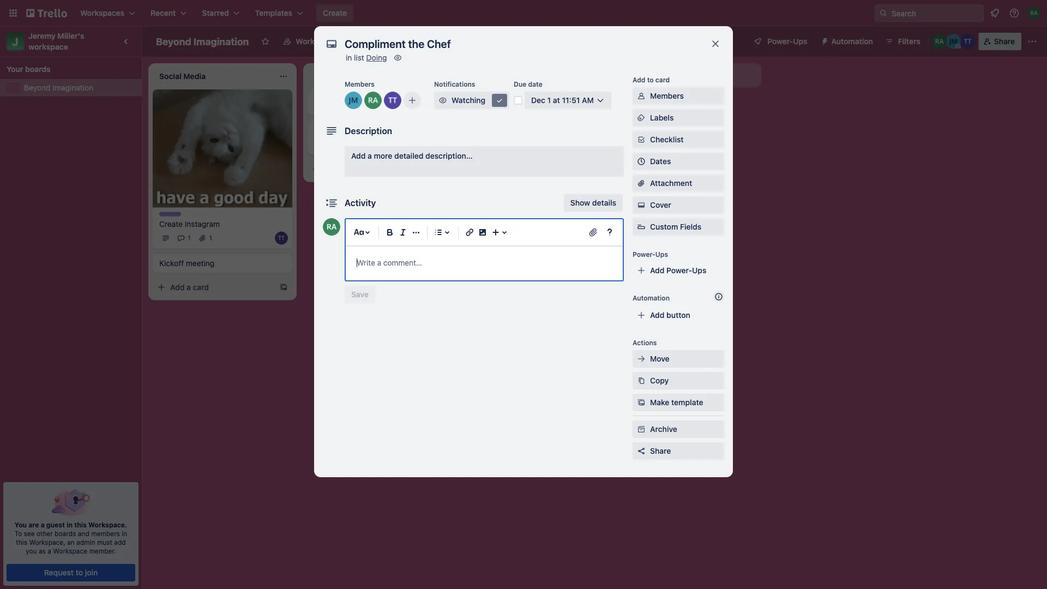 Task type: describe. For each thing, give the bounding box(es) containing it.
add button
[[651, 311, 691, 320]]

show
[[571, 198, 591, 207]]

guest
[[46, 521, 65, 529]]

1 horizontal spatial share button
[[980, 33, 1022, 50]]

color: purple, title: none image
[[159, 212, 181, 216]]

0 vertical spatial in
[[346, 53, 352, 62]]

sm image for automation
[[817, 33, 832, 48]]

0 vertical spatial this
[[74, 521, 87, 529]]

sm image for members
[[636, 91, 647, 102]]

your boards with 1 items element
[[7, 63, 130, 76]]

to
[[15, 530, 22, 538]]

other
[[37, 530, 53, 538]]

see
[[24, 530, 35, 538]]

1 inside option
[[357, 140, 360, 148]]

admin
[[76, 539, 95, 546]]

create from template… image
[[434, 165, 443, 174]]

color: bold red, title: "thoughts" element
[[314, 94, 344, 102]]

in list doing
[[346, 53, 387, 62]]

add power-ups
[[651, 266, 707, 275]]

miller's
[[58, 31, 84, 40]]

date
[[529, 80, 543, 88]]

request
[[44, 568, 74, 577]]

member.
[[89, 547, 116, 555]]

chef
[[372, 125, 389, 134]]

1 inside button
[[548, 96, 551, 105]]

Main content area, start typing to enter text. text field
[[357, 257, 612, 270]]

automation button
[[817, 33, 880, 50]]

more
[[374, 151, 393, 160]]

0 vertical spatial ruby anderson (rubyanderson7) image
[[365, 92, 382, 109]]

0 horizontal spatial beyond imagination
[[24, 83, 93, 92]]

add button button
[[633, 307, 725, 324]]

share for left share button
[[651, 447, 672, 456]]

add inside button
[[651, 311, 665, 320]]

cover
[[651, 201, 672, 210]]

your
[[7, 65, 23, 74]]

1 vertical spatial imagination
[[53, 83, 93, 92]]

jeremy miller's workspace
[[28, 31, 86, 51]]

1 vertical spatial create from template… image
[[279, 283, 288, 292]]

lists image
[[432, 226, 445, 239]]

sm image left mark due date as complete option
[[495, 95, 505, 106]]

kickoff
[[159, 259, 184, 268]]

0 horizontal spatial ruby anderson (rubyanderson7) image
[[323, 218, 341, 236]]

dec 1
[[343, 140, 360, 148]]

0 horizontal spatial terry turtle (terryturtle) image
[[275, 232, 288, 245]]

imagination inside text field
[[194, 35, 249, 47]]

0 horizontal spatial list
[[354, 53, 365, 62]]

show menu image
[[1028, 36, 1039, 47]]

watching
[[452, 96, 486, 105]]

a down kickoff meeting
[[187, 283, 191, 292]]

workspace visible button
[[276, 33, 368, 50]]

0 horizontal spatial boards
[[25, 65, 51, 74]]

doing
[[367, 53, 387, 62]]

sm image for move
[[636, 354, 647, 365]]

are
[[28, 521, 39, 529]]

0 horizontal spatial in
[[67, 521, 73, 529]]

j
[[12, 35, 18, 48]]

share for the right share button
[[995, 37, 1016, 46]]

power- inside button
[[768, 37, 794, 46]]

at
[[553, 96, 560, 105]]

1 horizontal spatial terry turtle (terryturtle) image
[[961, 34, 976, 49]]

0 horizontal spatial members
[[345, 80, 375, 88]]

activity
[[345, 198, 376, 208]]

Board name text field
[[151, 33, 255, 50]]

0 horizontal spatial ruby anderson (rubyanderson7) image
[[933, 34, 948, 49]]

custom fields button
[[633, 222, 725, 233]]

more formatting image
[[410, 226, 423, 239]]

create for create
[[323, 8, 347, 17]]

compliment
[[314, 125, 357, 134]]

button
[[667, 311, 691, 320]]

template
[[672, 398, 704, 407]]

join
[[85, 568, 98, 577]]

ups inside button
[[794, 37, 808, 46]]

open information menu image
[[1010, 8, 1021, 19]]

1 vertical spatial automation
[[633, 294, 670, 302]]

the
[[359, 125, 370, 134]]

filters
[[899, 37, 921, 46]]

doing link
[[367, 53, 387, 62]]

0 vertical spatial create from template… image
[[589, 99, 598, 108]]

1 vertical spatial jeremy miller (jeremymiller198) image
[[345, 92, 362, 109]]

due date
[[514, 80, 543, 88]]

description
[[345, 126, 393, 136]]

0 horizontal spatial terry turtle (terryturtle) image
[[400, 138, 413, 151]]

checklist link
[[633, 131, 725, 148]]

labels link
[[633, 109, 725, 127]]

0 horizontal spatial power-
[[633, 251, 656, 258]]

boards inside you are a guest in this workspace. to see other boards and members in this workspace, an admin must add you as a workspace member.
[[55, 530, 76, 538]]

0 horizontal spatial ups
[[656, 251, 669, 258]]

checklist
[[651, 135, 684, 144]]

due
[[514, 80, 527, 88]]

sm image for labels
[[636, 112, 647, 123]]

thinking link
[[314, 100, 441, 111]]

thinking
[[314, 101, 345, 110]]

0 notifications image
[[989, 7, 1002, 20]]

board
[[389, 37, 410, 46]]

jeremy
[[28, 31, 56, 40]]

sm image for checklist
[[636, 134, 647, 145]]

request to join button
[[7, 564, 135, 582]]

1 vertical spatial power-ups
[[633, 251, 669, 258]]

Dec 1 checkbox
[[330, 138, 363, 151]]

must
[[97, 539, 112, 546]]

list inside button
[[680, 71, 690, 80]]

beyond imagination link
[[24, 82, 135, 93]]

1 horizontal spatial in
[[122, 530, 127, 538]]

text styles image
[[353, 226, 366, 239]]

move link
[[633, 350, 725, 368]]

labels
[[651, 113, 674, 122]]

make
[[651, 398, 670, 407]]

power-ups button
[[746, 33, 815, 50]]

add members to card image
[[408, 95, 417, 106]]

beyond imagination inside text field
[[156, 35, 249, 47]]

make template
[[651, 398, 704, 407]]

attachment button
[[633, 175, 725, 192]]

detailed
[[395, 151, 424, 160]]

2 vertical spatial power-
[[667, 266, 693, 275]]

custom fields
[[651, 222, 702, 231]]

dec 1 at 11:51 am button
[[525, 92, 612, 109]]

watching button
[[434, 92, 510, 109]]

add a card for create from template… image
[[325, 165, 364, 174]]

another
[[650, 71, 678, 80]]

add a more detailed description… link
[[345, 146, 624, 177]]

add a card for the bottom create from template… icon
[[170, 283, 209, 292]]

custom
[[651, 222, 679, 231]]

am
[[582, 96, 594, 105]]

an
[[67, 539, 75, 546]]

a right as
[[48, 547, 51, 555]]

Search field
[[889, 5, 984, 21]]



Task type: vqa. For each thing, say whether or not it's contained in the screenshot.
the bottommost here
no



Task type: locate. For each thing, give the bounding box(es) containing it.
1 vertical spatial to
[[76, 568, 83, 577]]

add inside button
[[633, 71, 648, 80]]

2 horizontal spatial add a card button
[[463, 95, 585, 112]]

create from template… image
[[589, 99, 598, 108], [279, 283, 288, 292]]

None text field
[[340, 34, 700, 53]]

archive
[[651, 425, 678, 434]]

add another list button
[[614, 63, 762, 87]]

description…
[[426, 151, 473, 160]]

add a card button for the top create from template… icon
[[463, 95, 585, 112]]

1 horizontal spatial list
[[680, 71, 690, 80]]

0 vertical spatial automation
[[832, 37, 874, 46]]

1 down instagram
[[209, 234, 212, 242]]

1 horizontal spatial workspace
[[296, 37, 336, 46]]

sm image for make template
[[636, 397, 647, 408]]

0 horizontal spatial add a card
[[170, 283, 209, 292]]

terry turtle (terryturtle) image
[[961, 34, 976, 49], [400, 138, 413, 151]]

1 vertical spatial add a card button
[[308, 160, 430, 178]]

workspace down an
[[53, 547, 87, 555]]

move
[[651, 355, 670, 364]]

create button
[[317, 4, 354, 22]]

1 horizontal spatial create from template… image
[[589, 99, 598, 108]]

this down to
[[16, 539, 27, 546]]

members
[[345, 80, 375, 88], [651, 91, 684, 100]]

dec inside button
[[532, 96, 546, 105]]

card down dec 1
[[348, 165, 364, 174]]

thoughts thinking
[[314, 94, 345, 110]]

sm image down actions
[[636, 354, 647, 365]]

create down color: purple, title: none image
[[159, 219, 183, 228]]

1 horizontal spatial to
[[648, 76, 654, 84]]

0 vertical spatial beyond imagination
[[156, 35, 249, 47]]

actions
[[633, 339, 657, 347]]

jeremy miller (jeremymiller198) image
[[415, 138, 428, 151]]

0 vertical spatial share
[[995, 37, 1016, 46]]

bold ⌘b image
[[384, 226, 397, 239]]

1 horizontal spatial beyond imagination
[[156, 35, 249, 47]]

copy
[[651, 376, 669, 385]]

copy link
[[633, 372, 725, 390]]

sm image inside automation button
[[817, 33, 832, 48]]

instagram
[[185, 219, 220, 228]]

power-ups inside button
[[768, 37, 808, 46]]

2 vertical spatial ruby anderson (rubyanderson7) image
[[323, 218, 341, 236]]

create for create instagram
[[159, 219, 183, 228]]

jeremy miller (jeremymiller198) image down search field
[[947, 34, 962, 49]]

sm image inside checklist link
[[636, 134, 647, 145]]

boards up an
[[55, 530, 76, 538]]

ups left automation button
[[794, 37, 808, 46]]

a
[[497, 99, 501, 108], [368, 151, 372, 160], [342, 165, 346, 174], [187, 283, 191, 292], [41, 521, 45, 529], [48, 547, 51, 555]]

workspace
[[296, 37, 336, 46], [53, 547, 87, 555]]

dec down compliment the chef
[[343, 140, 355, 148]]

0 horizontal spatial add a card button
[[153, 279, 275, 296]]

1 left at
[[548, 96, 551, 105]]

to up 'members' link
[[648, 76, 654, 84]]

automation
[[832, 37, 874, 46], [633, 294, 670, 302]]

card up 'members' link
[[656, 76, 670, 84]]

create up workspace visible
[[323, 8, 347, 17]]

list left doing link
[[354, 53, 365, 62]]

1 vertical spatial workspace
[[53, 547, 87, 555]]

share
[[995, 37, 1016, 46], [651, 447, 672, 456]]

power-ups
[[768, 37, 808, 46], [633, 251, 669, 258]]

card for the top create from template… icon
[[503, 99, 519, 108]]

a left the more
[[368, 151, 372, 160]]

add a card for the top create from template… icon
[[480, 99, 519, 108]]

sm image left copy
[[636, 376, 647, 386]]

sm image for watching
[[438, 95, 449, 106]]

add a more detailed description…
[[352, 151, 473, 160]]

attachment
[[651, 179, 693, 188]]

1 vertical spatial ups
[[656, 251, 669, 258]]

primary element
[[0, 0, 1048, 26]]

members down another at the top of the page
[[651, 91, 684, 100]]

share button down archive link
[[633, 443, 725, 460]]

0 horizontal spatial beyond
[[24, 83, 51, 92]]

2 horizontal spatial power-
[[768, 37, 794, 46]]

sm image inside 'members' link
[[636, 91, 647, 102]]

0 horizontal spatial share button
[[633, 443, 725, 460]]

workspace visible
[[296, 37, 361, 46]]

sm image right power-ups button
[[817, 33, 832, 48]]

members inside 'members' link
[[651, 91, 684, 100]]

dec down date
[[532, 96, 546, 105]]

board link
[[370, 33, 417, 50]]

you
[[15, 521, 27, 529]]

1 horizontal spatial ups
[[693, 266, 707, 275]]

0 vertical spatial beyond
[[156, 35, 191, 47]]

beyond
[[156, 35, 191, 47], [24, 83, 51, 92]]

2 vertical spatial ups
[[693, 266, 707, 275]]

card down meeting
[[193, 283, 209, 292]]

1 horizontal spatial jeremy miller (jeremymiller198) image
[[947, 34, 962, 49]]

ruby anderson (rubyanderson7) image inside primary element
[[1028, 7, 1041, 20]]

2 vertical spatial add a card
[[170, 283, 209, 292]]

0 vertical spatial share button
[[980, 33, 1022, 50]]

1 vertical spatial dec
[[343, 140, 355, 148]]

compliment the chef link
[[314, 124, 441, 135]]

in right guest on the left of the page
[[67, 521, 73, 529]]

0 vertical spatial list
[[354, 53, 365, 62]]

sm image inside "move" link
[[636, 354, 647, 365]]

meeting
[[186, 259, 215, 268]]

members
[[91, 530, 120, 538]]

0 vertical spatial members
[[345, 80, 375, 88]]

editor toolbar toolbar
[[350, 224, 619, 241]]

attach and insert link image
[[588, 227, 599, 238]]

kickoff meeting link
[[159, 258, 286, 269]]

back to home image
[[26, 4, 67, 22]]

create inside "link"
[[159, 219, 183, 228]]

1 horizontal spatial ruby anderson (rubyanderson7) image
[[365, 92, 382, 109]]

ruby anderson (rubyanderson7) image
[[365, 92, 382, 109], [430, 138, 443, 151], [323, 218, 341, 236]]

dates button
[[633, 153, 725, 170]]

sm image inside archive link
[[636, 424, 647, 435]]

boards right your
[[25, 65, 51, 74]]

workspace left visible
[[296, 37, 336, 46]]

1 vertical spatial this
[[16, 539, 27, 546]]

automation inside button
[[832, 37, 874, 46]]

workspace inside you are a guest in this workspace. to see other boards and members in this workspace, an admin must add you as a workspace member.
[[53, 547, 87, 555]]

0 vertical spatial add a card
[[480, 99, 519, 108]]

1 horizontal spatial share
[[995, 37, 1016, 46]]

1 horizontal spatial add a card button
[[308, 160, 430, 178]]

compliment the chef
[[314, 125, 389, 134]]

1 horizontal spatial ruby anderson (rubyanderson7) image
[[1028, 7, 1041, 20]]

0 vertical spatial jeremy miller (jeremymiller198) image
[[947, 34, 962, 49]]

card down due
[[503, 99, 519, 108]]

0 vertical spatial to
[[648, 76, 654, 84]]

add a card down dec 1 option at the left top
[[325, 165, 364, 174]]

2 vertical spatial add a card button
[[153, 279, 275, 296]]

sm image
[[817, 33, 832, 48], [393, 52, 404, 63], [636, 91, 647, 102], [636, 112, 647, 123], [636, 134, 647, 145], [636, 424, 647, 435]]

1 vertical spatial boards
[[55, 530, 76, 538]]

ups up the add power-ups
[[656, 251, 669, 258]]

1 down the
[[357, 140, 360, 148]]

jeremy miller (jeremymiller198) image
[[947, 34, 962, 49], [345, 92, 362, 109]]

save button
[[345, 286, 375, 303]]

sm image left checklist
[[636, 134, 647, 145]]

1 horizontal spatial power-ups
[[768, 37, 808, 46]]

0 horizontal spatial imagination
[[53, 83, 93, 92]]

dec inside option
[[343, 140, 355, 148]]

11:51
[[562, 96, 580, 105]]

0 vertical spatial imagination
[[194, 35, 249, 47]]

add another list
[[633, 71, 690, 80]]

0 vertical spatial ruby anderson (rubyanderson7) image
[[1028, 7, 1041, 20]]

dates
[[651, 157, 672, 166]]

create
[[323, 8, 347, 17], [159, 219, 183, 228]]

show details link
[[564, 194, 623, 212]]

star or unstar board image
[[261, 37, 270, 46]]

1 vertical spatial ruby anderson (rubyanderson7) image
[[430, 138, 443, 151]]

Mark due date as complete checkbox
[[514, 96, 523, 105]]

1 vertical spatial add a card
[[325, 165, 364, 174]]

1 vertical spatial terry turtle (terryturtle) image
[[275, 232, 288, 245]]

sm image
[[438, 95, 449, 106], [495, 95, 505, 106], [636, 200, 647, 211], [636, 354, 647, 365], [636, 376, 647, 386], [636, 397, 647, 408]]

show details
[[571, 198, 617, 207]]

0 vertical spatial power-
[[768, 37, 794, 46]]

members down in list doing
[[345, 80, 375, 88]]

you are a guest in this workspace. to see other boards and members in this workspace, an admin must add you as a workspace member.
[[15, 521, 127, 555]]

list
[[354, 53, 365, 62], [680, 71, 690, 80]]

imagination left star or unstar board image
[[194, 35, 249, 47]]

1 horizontal spatial members
[[651, 91, 684, 100]]

to inside button
[[76, 568, 83, 577]]

share down archive
[[651, 447, 672, 456]]

2 horizontal spatial ruby anderson (rubyanderson7) image
[[430, 138, 443, 151]]

search image
[[880, 9, 889, 17]]

jeremy miller (jeremymiller198) image right thoughts thinking
[[345, 92, 362, 109]]

thoughts
[[314, 94, 344, 102]]

1 horizontal spatial automation
[[832, 37, 874, 46]]

add a card button down the kickoff meeting link
[[153, 279, 275, 296]]

add a card button down dec 1
[[308, 160, 430, 178]]

workspace inside "button"
[[296, 37, 336, 46]]

open help dialog image
[[604, 226, 617, 239]]

sm image down add to card
[[636, 91, 647, 102]]

boards
[[25, 65, 51, 74], [55, 530, 76, 538]]

beyond imagination
[[156, 35, 249, 47], [24, 83, 93, 92]]

0 horizontal spatial to
[[76, 568, 83, 577]]

dec 1 at 11:51 am
[[532, 96, 594, 105]]

dec for dec 1
[[343, 140, 355, 148]]

automation up add button
[[633, 294, 670, 302]]

0 horizontal spatial jeremy miller (jeremymiller198) image
[[345, 92, 362, 109]]

1 vertical spatial share button
[[633, 443, 725, 460]]

ups down fields
[[693, 266, 707, 275]]

1 vertical spatial ruby anderson (rubyanderson7) image
[[933, 34, 948, 49]]

0 vertical spatial boards
[[25, 65, 51, 74]]

1 horizontal spatial terry turtle (terryturtle) image
[[384, 92, 402, 109]]

sm image left "labels"
[[636, 112, 647, 123]]

a right are
[[41, 521, 45, 529]]

0 horizontal spatial create from template… image
[[279, 283, 288, 292]]

ruby anderson (rubyanderson7) image right open information menu image
[[1028, 7, 1041, 20]]

create instagram
[[159, 219, 220, 228]]

terry turtle (terryturtle) image down search field
[[961, 34, 976, 49]]

members link
[[633, 87, 725, 105]]

1 vertical spatial members
[[651, 91, 684, 100]]

1 down create instagram
[[188, 234, 191, 242]]

share left the "show menu" image
[[995, 37, 1016, 46]]

customize views image
[[422, 36, 433, 47]]

1 vertical spatial in
[[67, 521, 73, 529]]

add to card
[[633, 76, 670, 84]]

0 vertical spatial ups
[[794, 37, 808, 46]]

sm image inside copy link
[[636, 376, 647, 386]]

sm image inside cover link
[[636, 200, 647, 211]]

image image
[[477, 226, 490, 239]]

fields
[[681, 222, 702, 231]]

ruby anderson (rubyanderson7) image down search field
[[933, 34, 948, 49]]

cover link
[[633, 196, 725, 214]]

1 vertical spatial share
[[651, 447, 672, 456]]

save
[[352, 290, 369, 299]]

italic ⌘i image
[[397, 226, 410, 239]]

workspace,
[[29, 539, 65, 546]]

imagination down your boards with 1 items element
[[53, 83, 93, 92]]

2 horizontal spatial in
[[346, 53, 352, 62]]

0 horizontal spatial automation
[[633, 294, 670, 302]]

your boards
[[7, 65, 51, 74]]

to for card
[[648, 76, 654, 84]]

a down dec 1 option at the left top
[[342, 165, 346, 174]]

card for the bottom create from template… icon
[[193, 283, 209, 292]]

0 horizontal spatial workspace
[[53, 547, 87, 555]]

details
[[593, 198, 617, 207]]

sm image for archive
[[636, 424, 647, 435]]

beyond inside text field
[[156, 35, 191, 47]]

list right another at the top of the page
[[680, 71, 690, 80]]

sm image left cover
[[636, 200, 647, 211]]

0 vertical spatial workspace
[[296, 37, 336, 46]]

1 vertical spatial list
[[680, 71, 690, 80]]

a left mark due date as complete option
[[497, 99, 501, 108]]

terry turtle (terryturtle) image
[[384, 92, 402, 109], [275, 232, 288, 245]]

1 vertical spatial terry turtle (terryturtle) image
[[400, 138, 413, 151]]

card for create from template… image
[[348, 165, 364, 174]]

in up add
[[122, 530, 127, 538]]

sm image left make
[[636, 397, 647, 408]]

filters button
[[882, 33, 924, 50]]

visible
[[338, 37, 361, 46]]

2 horizontal spatial ups
[[794, 37, 808, 46]]

1 vertical spatial beyond
[[24, 83, 51, 92]]

share button down 0 notifications image
[[980, 33, 1022, 50]]

to left join
[[76, 568, 83, 577]]

ruby anderson (rubyanderson7) image
[[1028, 7, 1041, 20], [933, 34, 948, 49]]

1 vertical spatial power-
[[633, 251, 656, 258]]

make template link
[[633, 394, 725, 412]]

sm image for copy
[[636, 376, 647, 386]]

ruby anderson (rubyanderson7) image up compliment the chef link
[[365, 92, 382, 109]]

sm image inside labels link
[[636, 112, 647, 123]]

0 horizontal spatial power-ups
[[633, 251, 669, 258]]

add a card button
[[463, 95, 585, 112], [308, 160, 430, 178], [153, 279, 275, 296]]

workspace
[[28, 42, 68, 51]]

sm image inside make template link
[[636, 397, 647, 408]]

ruby anderson (rubyanderson7) image left text styles image
[[323, 218, 341, 236]]

in down visible
[[346, 53, 352, 62]]

add a card button for create from template… image
[[308, 160, 430, 178]]

power-
[[768, 37, 794, 46], [633, 251, 656, 258], [667, 266, 693, 275]]

ruby anderson (rubyanderson7) image right jeremy miller (jeremymiller198) icon
[[430, 138, 443, 151]]

automation left filters button
[[832, 37, 874, 46]]

sm image left archive
[[636, 424, 647, 435]]

add a card down kickoff meeting
[[170, 283, 209, 292]]

1 horizontal spatial boards
[[55, 530, 76, 538]]

as
[[39, 547, 46, 555]]

0 vertical spatial terry turtle (terryturtle) image
[[384, 92, 402, 109]]

add a card button for the bottom create from template… icon
[[153, 279, 275, 296]]

workspace.
[[88, 521, 127, 529]]

create inside button
[[323, 8, 347, 17]]

add a card down due
[[480, 99, 519, 108]]

1 horizontal spatial beyond
[[156, 35, 191, 47]]

sm image for cover
[[636, 200, 647, 211]]

0 horizontal spatial create
[[159, 219, 183, 228]]

to for join
[[76, 568, 83, 577]]

sm image down board
[[393, 52, 404, 63]]

to
[[648, 76, 654, 84], [76, 568, 83, 577]]

sm image down notifications
[[438, 95, 449, 106]]

this up and
[[74, 521, 87, 529]]

add a card button down due
[[463, 95, 585, 112]]

terry turtle (terryturtle) image up detailed at the left of the page
[[400, 138, 413, 151]]

2 horizontal spatial add a card
[[480, 99, 519, 108]]

1 horizontal spatial dec
[[532, 96, 546, 105]]

you
[[26, 547, 37, 555]]

0 vertical spatial dec
[[532, 96, 546, 105]]

dec for dec 1 at 11:51 am
[[532, 96, 546, 105]]

link image
[[463, 226, 477, 239]]



